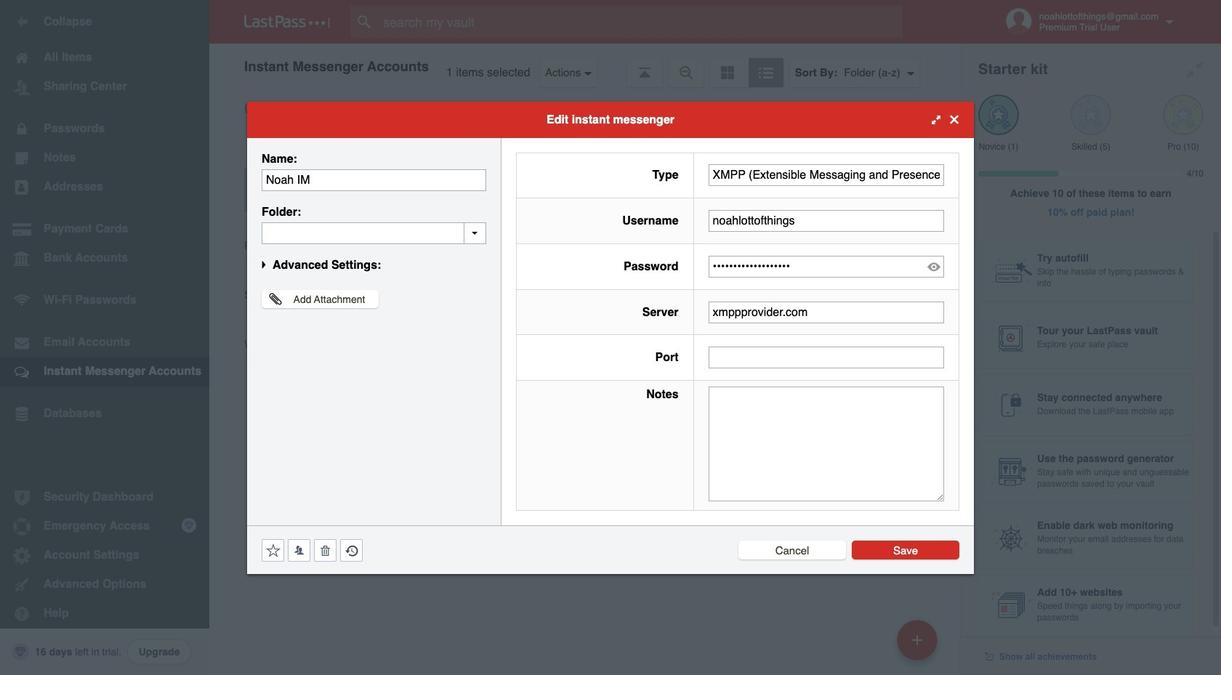 Task type: locate. For each thing, give the bounding box(es) containing it.
dialog
[[247, 101, 975, 574]]

vault options navigation
[[209, 44, 962, 87]]

None password field
[[709, 256, 945, 278]]

None text field
[[262, 169, 487, 191]]

Search search field
[[351, 6, 932, 38]]

new item navigation
[[892, 616, 947, 676]]

None text field
[[709, 165, 945, 186], [709, 210, 945, 232], [262, 222, 487, 244], [709, 301, 945, 323], [709, 347, 945, 369], [709, 387, 945, 501], [709, 165, 945, 186], [709, 210, 945, 232], [262, 222, 487, 244], [709, 301, 945, 323], [709, 347, 945, 369], [709, 387, 945, 501]]



Task type: describe. For each thing, give the bounding box(es) containing it.
search my vault text field
[[351, 6, 932, 38]]

lastpass image
[[244, 15, 330, 28]]

main navigation navigation
[[0, 0, 209, 676]]

new item image
[[913, 635, 923, 645]]



Task type: vqa. For each thing, say whether or not it's contained in the screenshot.
NEW ITEM navigation
yes



